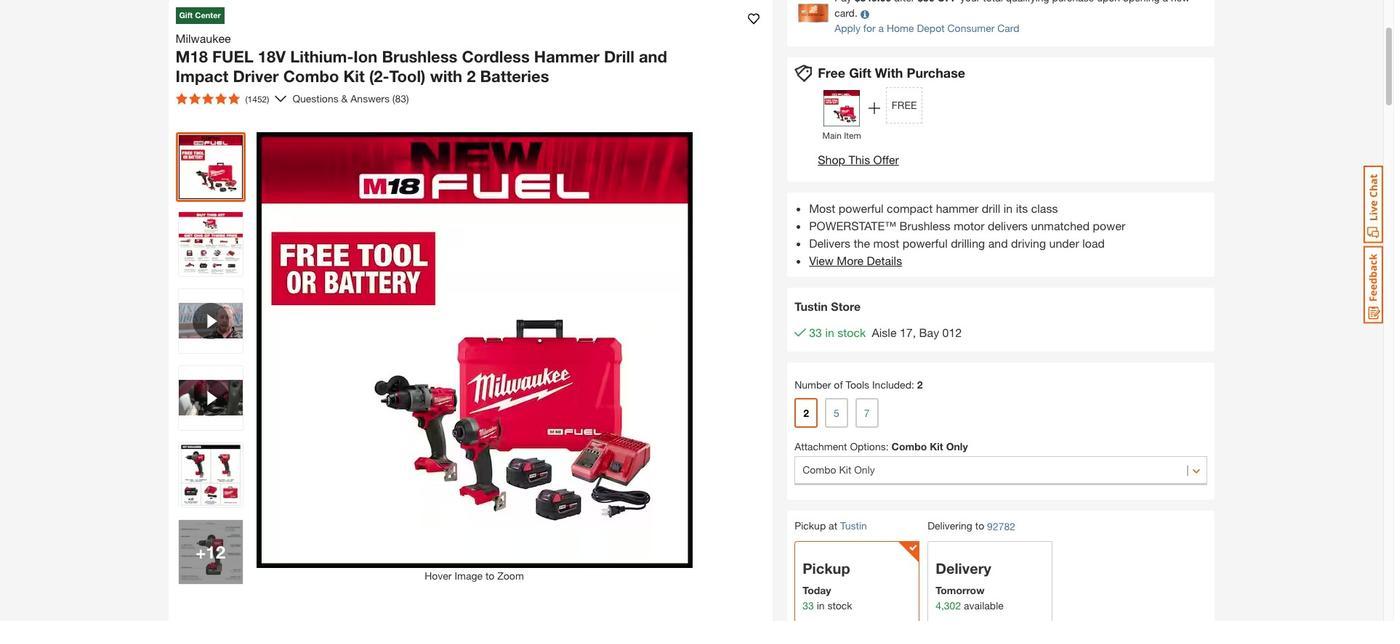 Task type: locate. For each thing, give the bounding box(es) containing it.
to inside button
[[486, 570, 495, 582]]

5 stars image
[[176, 93, 240, 104]]

milwaukee power tool combo kits 3697 22 e1.1 image
[[179, 212, 243, 276]]

2 horizontal spatial 2
[[918, 379, 923, 391]]

consumer
[[948, 22, 995, 34]]

1 vertical spatial kit
[[930, 441, 944, 453]]

pickup inside pickup today 33 in stock
[[803, 561, 851, 577]]

number of tools included : 2
[[795, 379, 923, 391]]

1 vertical spatial pickup
[[803, 561, 851, 577]]

0 vertical spatial tustin
[[795, 300, 828, 313]]

2 vertical spatial 2
[[804, 407, 809, 420]]

combo
[[283, 67, 339, 86], [892, 441, 927, 453], [803, 464, 837, 476]]

brushless inside most powerful compact hammer drill in its class powerstate™ brushless motor delivers unmatched power delivers the most powerful drilling and driving under load view more details
[[900, 219, 951, 233]]

1 horizontal spatial brushless
[[900, 219, 951, 233]]

main
[[823, 130, 842, 141]]

0 vertical spatial 33
[[810, 326, 822, 340]]

tustin store
[[795, 300, 861, 313]]

tustin
[[795, 300, 828, 313], [841, 520, 867, 532]]

0 vertical spatial only
[[947, 441, 969, 453]]

1 vertical spatial gift
[[850, 65, 872, 81]]

lithium-
[[290, 47, 354, 66]]

most
[[810, 201, 836, 215]]

1 horizontal spatial combo
[[803, 464, 837, 476]]

tomorrow
[[936, 585, 985, 597]]

of
[[834, 379, 843, 391]]

qualifying
[[1006, 0, 1050, 4]]

18v
[[258, 47, 286, 66]]

0 horizontal spatial to
[[486, 570, 495, 582]]

0 vertical spatial 2
[[467, 67, 476, 86]]

0 horizontal spatial combo
[[283, 67, 339, 86]]

1 horizontal spatial powerful
[[903, 236, 948, 250]]

1 vertical spatial stock
[[828, 600, 853, 612]]

info image
[[861, 10, 870, 19]]

tustin left the store
[[795, 300, 828, 313]]

17,
[[900, 326, 916, 340]]

2
[[467, 67, 476, 86], [918, 379, 923, 391], [804, 407, 809, 420]]

0 horizontal spatial in
[[817, 600, 825, 612]]

0 vertical spatial brushless
[[382, 47, 458, 66]]

0 vertical spatial to
[[976, 520, 985, 532]]

upon
[[1098, 0, 1121, 4]]

card
[[998, 22, 1020, 34]]

33 in stock
[[810, 326, 866, 340]]

hammer
[[534, 47, 600, 66]]

0 horizontal spatial brushless
[[382, 47, 458, 66]]

brushless up tool)
[[382, 47, 458, 66]]

12
[[206, 542, 225, 563]]

92782 link
[[988, 519, 1016, 534]]

1 horizontal spatial and
[[989, 236, 1008, 250]]

+ 12
[[196, 542, 225, 563]]

most powerful compact hammer drill in its class powerstate™ brushless motor delivers unmatched power delivers the most powerful drilling and driving under load view more details
[[810, 201, 1126, 268]]

1 horizontal spatial to
[[976, 520, 985, 532]]

33
[[810, 326, 822, 340], [803, 600, 814, 612]]

kit down options at the right
[[840, 464, 852, 476]]

0 horizontal spatial a
[[879, 22, 884, 34]]

a inside 'your total qualifying purchase upon opening a new card.'
[[1163, 0, 1169, 4]]

4,302
[[936, 600, 962, 612]]

kit right options at the right
[[930, 441, 944, 453]]

pickup left at
[[795, 520, 826, 532]]

powerful down compact
[[903, 236, 948, 250]]

combo inside the milwaukee m18 fuel 18v lithium-ion brushless cordless hammer drill and impact driver combo kit (2-tool) with 2 batteries
[[283, 67, 339, 86]]

33 inside pickup today 33 in stock
[[803, 600, 814, 612]]

1 horizontal spatial tustin
[[841, 520, 867, 532]]

only down options at the right
[[855, 464, 875, 476]]

and right drill
[[639, 47, 668, 66]]

in down the 'today'
[[817, 600, 825, 612]]

milwaukee power tool combo kits 3697 22 a0.3 image
[[179, 520, 243, 584]]

load
[[1083, 236, 1105, 250]]

pickup for pickup today 33 in stock
[[803, 561, 851, 577]]

unmatched
[[1032, 219, 1090, 233]]

stock inside pickup today 33 in stock
[[828, 600, 853, 612]]

33 down tustin store on the right of the page
[[810, 326, 822, 340]]

stock down the 'today'
[[828, 600, 853, 612]]

2 horizontal spatial combo
[[892, 441, 927, 453]]

1 vertical spatial :
[[886, 441, 889, 453]]

gift left the center
[[179, 10, 193, 20]]

2 vertical spatial combo
[[803, 464, 837, 476]]

hover
[[425, 570, 452, 582]]

tustin right at
[[841, 520, 867, 532]]

answers
[[351, 92, 390, 105]]

to left 92782
[[976, 520, 985, 532]]

to left zoom
[[486, 570, 495, 582]]

motor
[[954, 219, 985, 233]]

attachment
[[795, 441, 848, 453]]

2 vertical spatial kit
[[840, 464, 852, 476]]

0 horizontal spatial only
[[855, 464, 875, 476]]

tool)
[[389, 67, 426, 86]]

its
[[1016, 201, 1029, 215]]

milwaukee link
[[176, 29, 237, 47]]

tustin button
[[841, 520, 867, 532]]

in down tustin store on the right of the page
[[826, 326, 835, 340]]

0 vertical spatial a
[[1163, 0, 1169, 4]]

combo right options at the right
[[892, 441, 927, 453]]

0 horizontal spatial 2
[[467, 67, 476, 86]]

kit up questions & answers (83) at the top left of page
[[344, 67, 365, 86]]

class
[[1032, 201, 1058, 215]]

center
[[195, 10, 221, 20]]

and
[[639, 47, 668, 66], [989, 236, 1008, 250]]

2 inside the milwaukee m18 fuel 18v lithium-ion brushless cordless hammer drill and impact driver combo kit (2-tool) with 2 batteries
[[467, 67, 476, 86]]

+
[[196, 542, 206, 563]]

0 horizontal spatial powerful
[[839, 201, 884, 215]]

2 right with
[[467, 67, 476, 86]]

0 vertical spatial in
[[1004, 201, 1013, 215]]

0 horizontal spatial kit
[[344, 67, 365, 86]]

0 vertical spatial and
[[639, 47, 668, 66]]

1 horizontal spatial kit
[[840, 464, 852, 476]]

0 vertical spatial pickup
[[795, 520, 826, 532]]

gift center
[[179, 10, 221, 20]]

delivering to 92782
[[928, 520, 1016, 533]]

only up combo kit only button
[[947, 441, 969, 453]]

depot
[[917, 22, 945, 34]]

1 vertical spatial to
[[486, 570, 495, 582]]

a right for
[[879, 22, 884, 34]]

1 horizontal spatial a
[[1163, 0, 1169, 4]]

gift right the 'free'
[[850, 65, 872, 81]]

1 vertical spatial only
[[855, 464, 875, 476]]

powerful
[[839, 201, 884, 215], [903, 236, 948, 250]]

most
[[874, 236, 900, 250]]

home
[[887, 22, 915, 34]]

0 vertical spatial combo
[[283, 67, 339, 86]]

store
[[831, 300, 861, 313]]

1 vertical spatial 2
[[918, 379, 923, 391]]

0 horizontal spatial tustin
[[795, 300, 828, 313]]

1 vertical spatial a
[[879, 22, 884, 34]]

6309576596112 image
[[179, 366, 243, 430]]

bay
[[920, 326, 940, 340]]

a
[[1163, 0, 1169, 4], [879, 22, 884, 34]]

powerstate™
[[810, 219, 897, 233]]

only inside button
[[855, 464, 875, 476]]

2 horizontal spatial in
[[1004, 201, 1013, 215]]

questions
[[293, 92, 339, 105]]

opening
[[1124, 0, 1160, 4]]

at
[[829, 520, 838, 532]]

only
[[947, 441, 969, 453], [855, 464, 875, 476]]

stock
[[838, 326, 866, 340], [828, 600, 853, 612]]

and down 'delivers'
[[989, 236, 1008, 250]]

2 horizontal spatial kit
[[930, 441, 944, 453]]

compact
[[887, 201, 933, 215]]

gift
[[179, 10, 193, 20], [850, 65, 872, 81]]

combo up the questions
[[283, 67, 339, 86]]

0 vertical spatial :
[[912, 379, 915, 391]]

power
[[1093, 219, 1126, 233]]

kit inside the milwaukee m18 fuel 18v lithium-ion brushless cordless hammer drill and impact driver combo kit (2-tool) with 2 batteries
[[344, 67, 365, 86]]

1 vertical spatial powerful
[[903, 236, 948, 250]]

1 vertical spatial brushless
[[900, 219, 951, 233]]

powerful up powerstate™
[[839, 201, 884, 215]]

the
[[854, 236, 871, 250]]

33 down the 'today'
[[803, 600, 814, 612]]

1 vertical spatial 33
[[803, 600, 814, 612]]

2 right included
[[918, 379, 923, 391]]

0 vertical spatial stock
[[838, 326, 866, 340]]

2 vertical spatial in
[[817, 600, 825, 612]]

0 horizontal spatial :
[[886, 441, 889, 453]]

zoom
[[498, 570, 524, 582]]

to
[[976, 520, 985, 532], [486, 570, 495, 582]]

ion
[[354, 47, 378, 66]]

0 vertical spatial kit
[[344, 67, 365, 86]]

1 vertical spatial and
[[989, 236, 1008, 250]]

total
[[983, 0, 1003, 4]]

kit
[[344, 67, 365, 86], [930, 441, 944, 453], [840, 464, 852, 476]]

1 horizontal spatial in
[[826, 326, 835, 340]]

brushless down compact
[[900, 219, 951, 233]]

in left 'its'
[[1004, 201, 1013, 215]]

live chat image
[[1364, 166, 1384, 244]]

1 horizontal spatial 2
[[804, 407, 809, 420]]

0 vertical spatial powerful
[[839, 201, 884, 215]]

combo inside button
[[803, 464, 837, 476]]

0 horizontal spatial and
[[639, 47, 668, 66]]

combo down attachment
[[803, 464, 837, 476]]

2 down the number
[[804, 407, 809, 420]]

under
[[1050, 236, 1080, 250]]

1 horizontal spatial :
[[912, 379, 915, 391]]

a left the new
[[1163, 0, 1169, 4]]

new
[[1172, 0, 1190, 4]]

0 vertical spatial gift
[[179, 10, 193, 20]]

pickup up the 'today'
[[803, 561, 851, 577]]

(83)
[[393, 92, 409, 105]]

1 horizontal spatial only
[[947, 441, 969, 453]]

stock down the store
[[838, 326, 866, 340]]

drill
[[604, 47, 635, 66]]

5
[[834, 407, 840, 420]]

1 horizontal spatial gift
[[850, 65, 872, 81]]

promotion image image
[[824, 90, 860, 126]]

with
[[875, 65, 904, 81]]

m18
[[176, 47, 208, 66]]

delivering
[[928, 520, 973, 532]]



Task type: vqa. For each thing, say whether or not it's contained in the screenshot.
33 in stock
yes



Task type: describe. For each thing, give the bounding box(es) containing it.
7 button
[[856, 398, 879, 428]]

1 vertical spatial in
[[826, 326, 835, 340]]

brushless inside the milwaukee m18 fuel 18v lithium-ion brushless cordless hammer drill and impact driver combo kit (2-tool) with 2 batteries
[[382, 47, 458, 66]]

purchase
[[907, 65, 966, 81]]

free
[[818, 65, 846, 81]]

impact
[[176, 67, 229, 86]]

012
[[943, 326, 962, 340]]

your
[[961, 0, 981, 4]]

main item
[[823, 130, 862, 141]]

in inside pickup today 33 in stock
[[817, 600, 825, 612]]

feedback link image
[[1364, 246, 1384, 324]]

view more details link
[[810, 254, 903, 268]]

details
[[867, 254, 903, 268]]

today
[[803, 585, 832, 597]]

and inside most powerful compact hammer drill in its class powerstate™ brushless motor delivers unmatched power delivers the most powerful drilling and driving under load view more details
[[989, 236, 1008, 250]]

delivers
[[988, 219, 1028, 233]]

aisle
[[872, 326, 897, 340]]

fuel
[[212, 47, 254, 66]]

purchase
[[1053, 0, 1095, 4]]

(1452)
[[245, 93, 269, 104]]

included
[[873, 379, 912, 391]]

apply now image
[[799, 3, 835, 23]]

with
[[430, 67, 463, 86]]

2 inside button
[[804, 407, 809, 420]]

in inside most powerful compact hammer drill in its class powerstate™ brushless motor delivers unmatched power delivers the most powerful drilling and driving under load view more details
[[1004, 201, 1013, 215]]

(2-
[[369, 67, 389, 86]]

batteries
[[480, 67, 549, 86]]

driver
[[233, 67, 279, 86]]

milwaukee power tool combo kits 3697 22 64.0 image
[[179, 135, 243, 199]]

tools
[[846, 379, 870, 391]]

apply
[[835, 22, 861, 34]]

this
[[849, 153, 871, 166]]

your total qualifying purchase upon opening a new card.
[[835, 0, 1190, 19]]

item
[[844, 130, 862, 141]]

image
[[455, 570, 483, 582]]

shop
[[818, 153, 846, 166]]

pickup at tustin
[[795, 520, 867, 532]]

1 vertical spatial combo
[[892, 441, 927, 453]]

free gift with purchase
[[818, 65, 966, 81]]

milwaukee
[[176, 31, 231, 45]]

5 button
[[825, 398, 849, 428]]

for
[[864, 22, 876, 34]]

combo kit only
[[803, 464, 875, 476]]

hover image to zoom button
[[256, 132, 693, 584]]

milwaukee m18 fuel 18v lithium-ion brushless cordless hammer drill and impact driver combo kit (2-tool) with 2 batteries
[[176, 31, 668, 86]]

questions & answers (83)
[[293, 92, 409, 105]]

and inside the milwaukee m18 fuel 18v lithium-ion brushless cordless hammer drill and impact driver combo kit (2-tool) with 2 batteries
[[639, 47, 668, 66]]

pickup for pickup at tustin
[[795, 520, 826, 532]]

milwaukee power tool combo kits 3697 22 40.2 image
[[179, 443, 243, 507]]

drilling
[[951, 236, 986, 250]]

more
[[837, 254, 864, 268]]

shop this offer
[[818, 153, 900, 166]]

delivery tomorrow 4,302 available
[[936, 561, 1004, 612]]

apply for a home depot consumer card link
[[835, 22, 1020, 34]]

attachment options : combo kit only
[[795, 441, 969, 453]]

available
[[964, 600, 1004, 612]]

0 horizontal spatial gift
[[179, 10, 193, 20]]

card.
[[835, 7, 858, 19]]

pickup today 33 in stock
[[803, 561, 853, 612]]

view
[[810, 254, 834, 268]]

aisle 17, bay 012
[[872, 326, 962, 340]]

hover image to zoom
[[425, 570, 524, 582]]

options
[[850, 441, 886, 453]]

cordless
[[462, 47, 530, 66]]

number
[[795, 379, 832, 391]]

driving
[[1012, 236, 1047, 250]]

free
[[892, 99, 917, 112]]

(1452) link
[[170, 87, 287, 110]]

&
[[342, 92, 348, 105]]

1 vertical spatial tustin
[[841, 520, 867, 532]]

92782
[[988, 521, 1016, 533]]

delivers
[[810, 236, 851, 250]]

to inside delivering to 92782
[[976, 520, 985, 532]]

hammer
[[936, 201, 979, 215]]

6309017467112 image
[[179, 289, 243, 353]]

(1452) button
[[170, 87, 275, 110]]

kit inside combo kit only button
[[840, 464, 852, 476]]

offer
[[874, 153, 900, 166]]

drill
[[982, 201, 1001, 215]]

delivery
[[936, 561, 992, 577]]



